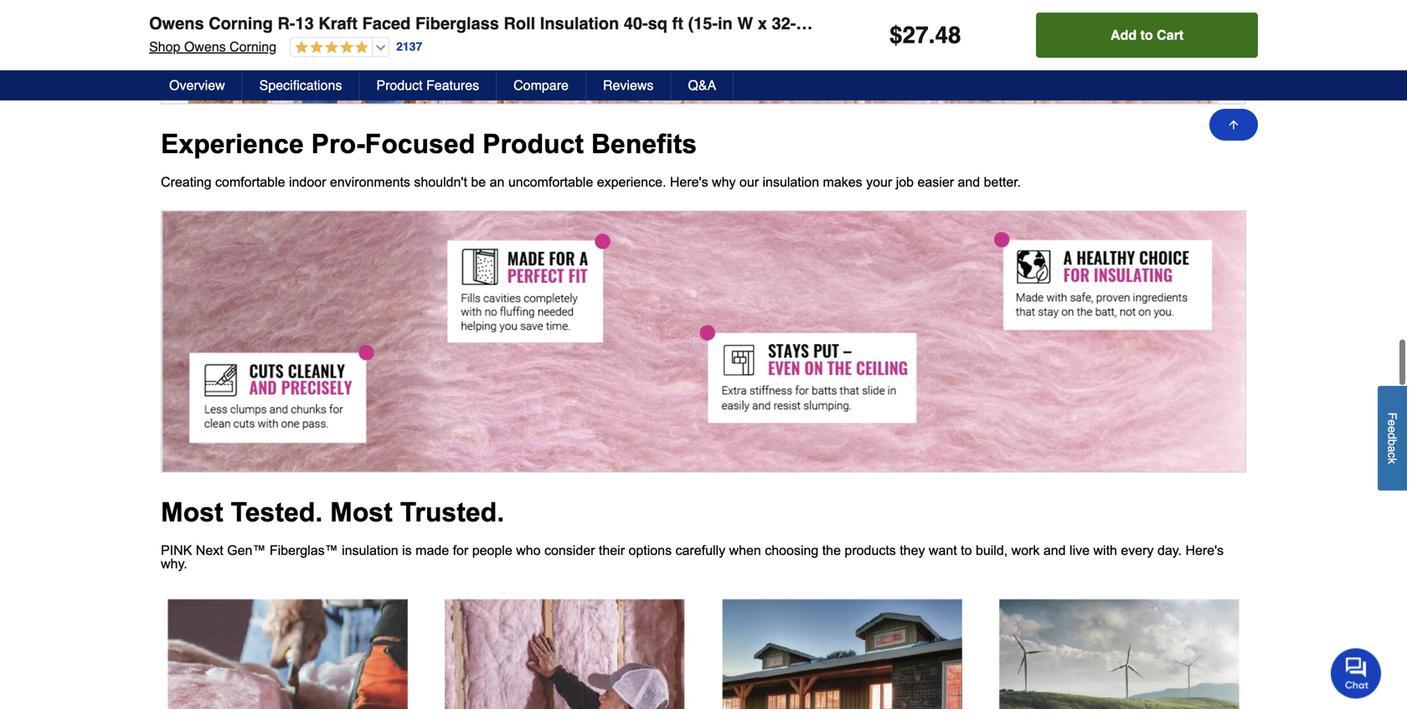 Task type: locate. For each thing, give the bounding box(es) containing it.
to inside add to cart button
[[1141, 27, 1154, 43]]

1 horizontal spatial ft
[[796, 14, 807, 33]]

why
[[712, 175, 736, 190]]

e up b at the right
[[1386, 427, 1400, 433]]

1 e from the top
[[1386, 420, 1400, 427]]

e up d
[[1386, 420, 1400, 427]]

0 vertical spatial insulation
[[763, 175, 820, 190]]

sq
[[648, 14, 668, 33]]

the
[[823, 543, 841, 558]]

with
[[1094, 543, 1118, 558]]

most up pink
[[161, 498, 223, 528]]

pack
[[915, 14, 955, 33]]

corning
[[209, 14, 273, 33], [230, 39, 277, 54]]

48
[[936, 22, 962, 49]]

tested.
[[231, 498, 323, 528]]

insulation right our
[[763, 175, 820, 190]]

insulation
[[540, 14, 619, 33]]

e
[[1386, 420, 1400, 427], [1386, 427, 1400, 433]]

and right easier
[[958, 175, 981, 190]]

gen™
[[227, 543, 266, 558]]

focused
[[365, 129, 475, 159]]

product
[[377, 78, 423, 93], [483, 129, 584, 159]]

here's
[[670, 175, 709, 190], [1186, 543, 1224, 558]]

32-
[[772, 14, 796, 33]]

trusted.
[[400, 498, 505, 528]]

1 vertical spatial corning
[[230, 39, 277, 54]]

live
[[1070, 543, 1090, 558]]

to
[[1141, 27, 1154, 43], [961, 543, 972, 558]]

for
[[453, 543, 469, 558]]

1 vertical spatial here's
[[1186, 543, 1224, 558]]

f e e d b a c k button
[[1378, 386, 1408, 491]]

every
[[1121, 543, 1154, 558]]

arrow up image
[[1228, 118, 1241, 132]]

0 horizontal spatial most
[[161, 498, 223, 528]]

0 vertical spatial to
[[1141, 27, 1154, 43]]

1 horizontal spatial here's
[[1186, 543, 1224, 558]]

2 ft from the left
[[796, 14, 807, 33]]

and
[[958, 175, 981, 190], [1044, 543, 1066, 558]]

1 vertical spatial to
[[961, 543, 972, 558]]

to right the want
[[961, 543, 972, 558]]

made
[[416, 543, 449, 558]]

a
[[1386, 446, 1400, 453]]

to right add
[[1141, 27, 1154, 43]]

experience.
[[597, 175, 666, 190]]

1 vertical spatial insulation
[[342, 543, 399, 558]]

0 vertical spatial here's
[[670, 175, 709, 190]]

insulation
[[763, 175, 820, 190], [342, 543, 399, 558]]

1 horizontal spatial product
[[483, 129, 584, 159]]

27
[[903, 22, 929, 49]]

owens
[[149, 14, 204, 33], [184, 39, 226, 54]]

0 vertical spatial owens
[[149, 14, 204, 33]]

want
[[929, 543, 957, 558]]

0 horizontal spatial product
[[377, 78, 423, 93]]

build,
[[976, 543, 1008, 558]]

ft
[[672, 14, 684, 33], [796, 14, 807, 33]]

2 most from the left
[[330, 498, 393, 528]]

1 horizontal spatial to
[[1141, 27, 1154, 43]]

w
[[738, 14, 753, 33]]

they
[[900, 543, 925, 558]]

owens up "overview"
[[184, 39, 226, 54]]

indoor
[[289, 175, 326, 190]]

in
[[718, 14, 733, 33]]

0 vertical spatial product
[[377, 78, 423, 93]]

product up the uncomfortable
[[483, 129, 584, 159]]

corning up shop owens corning
[[209, 14, 273, 33]]

1 vertical spatial and
[[1044, 543, 1066, 558]]

owens corning r-13 kraft faced fiberglass roll insulation 40-sq ft (15-in w x 32-ft l) individual pack
[[149, 14, 955, 33]]

1 horizontal spatial most
[[330, 498, 393, 528]]

ft left l)
[[796, 14, 807, 33]]

ft right sq
[[672, 14, 684, 33]]

here's inside pink next gen™ fiberglas™ insulation is made for people who consider their options carefully when choosing the products they want to build, work and live with every day. here's why.
[[1186, 543, 1224, 558]]

and left live at the right bottom of the page
[[1044, 543, 1066, 558]]

q&a button
[[671, 70, 734, 101]]

their
[[599, 543, 625, 558]]

1 vertical spatial owens
[[184, 39, 226, 54]]

0 horizontal spatial to
[[961, 543, 972, 558]]

most up fiberglas™
[[330, 498, 393, 528]]

options
[[629, 543, 672, 558]]

product down the 2137
[[377, 78, 423, 93]]

b
[[1386, 440, 1400, 446]]

reviews
[[603, 78, 654, 93]]

features
[[426, 78, 479, 93]]

0 horizontal spatial ft
[[672, 14, 684, 33]]

specifications button
[[243, 70, 360, 101]]

here's left why
[[670, 175, 709, 190]]

2137
[[396, 40, 422, 53]]

creating comfortable indoor environments shouldn't be an uncomfortable experience. here's why our insulation makes your job easier and better.
[[161, 175, 1022, 190]]

owens up the shop in the left of the page
[[149, 14, 204, 33]]

here's right day.
[[1186, 543, 1224, 558]]

d
[[1386, 433, 1400, 440]]

pink
[[161, 543, 192, 558]]

k
[[1386, 459, 1400, 465]]

1 most from the left
[[161, 498, 223, 528]]

choosing
[[765, 543, 819, 558]]

day.
[[1158, 543, 1182, 558]]

corning up specifications
[[230, 39, 277, 54]]

1 horizontal spatial and
[[1044, 543, 1066, 558]]

0 vertical spatial and
[[958, 175, 981, 190]]

1 vertical spatial product
[[483, 129, 584, 159]]

insulation left "is"
[[342, 543, 399, 558]]

0 horizontal spatial insulation
[[342, 543, 399, 558]]



Task type: describe. For each thing, give the bounding box(es) containing it.
pink next gen™ fiberglas™ insulation is made for people who consider their options carefully when choosing the products they want to build, work and live with every day. here's why.
[[161, 543, 1224, 572]]

creating
[[161, 175, 212, 190]]

environments
[[330, 175, 411, 190]]

add to cart button
[[1037, 13, 1259, 58]]

product features button
[[360, 70, 497, 101]]

consider
[[545, 543, 595, 558]]

cart
[[1157, 27, 1184, 43]]

experience
[[161, 129, 304, 159]]

our
[[740, 175, 759, 190]]

1 horizontal spatial insulation
[[763, 175, 820, 190]]

shouldn't
[[414, 175, 467, 190]]

40-
[[624, 14, 648, 33]]

fiberglas™
[[270, 543, 338, 558]]

0 horizontal spatial here's
[[670, 175, 709, 190]]

who
[[516, 543, 541, 558]]

your
[[866, 175, 893, 190]]

experience pro-focused product benefits
[[161, 129, 697, 159]]

0 horizontal spatial and
[[958, 175, 981, 190]]

carefully
[[676, 543, 726, 558]]

compare button
[[497, 70, 586, 101]]

next
[[196, 543, 223, 558]]

overview
[[169, 78, 225, 93]]

1 ft from the left
[[672, 14, 684, 33]]

$
[[890, 22, 903, 49]]

13
[[295, 14, 314, 33]]

overview button
[[152, 70, 243, 101]]

faced
[[362, 14, 411, 33]]

reviews button
[[586, 70, 671, 101]]

compare
[[514, 78, 569, 93]]

c
[[1386, 453, 1400, 459]]

job
[[896, 175, 914, 190]]

f e e d b a c k
[[1386, 413, 1400, 465]]

be
[[471, 175, 486, 190]]

4.7 stars image
[[291, 40, 369, 56]]

f
[[1386, 413, 1400, 420]]

benefits
[[591, 129, 697, 159]]

kraft
[[319, 14, 358, 33]]

specifications
[[259, 78, 342, 93]]

product features
[[377, 78, 479, 93]]

q&a
[[688, 78, 717, 93]]

chat invite button image
[[1331, 648, 1383, 699]]

uncomfortable
[[508, 175, 593, 190]]

add
[[1111, 27, 1137, 43]]

most tested. most trusted.
[[161, 498, 505, 528]]

work
[[1012, 543, 1040, 558]]

why.
[[161, 557, 187, 572]]

is
[[402, 543, 412, 558]]

an
[[490, 175, 505, 190]]

product inside button
[[377, 78, 423, 93]]

(15-
[[688, 14, 718, 33]]

to inside pink next gen™ fiberglas™ insulation is made for people who consider their options carefully when choosing the products they want to build, work and live with every day. here's why.
[[961, 543, 972, 558]]

.
[[929, 22, 936, 49]]

comfortable
[[215, 175, 285, 190]]

pro-
[[311, 129, 365, 159]]

shop owens corning
[[149, 39, 277, 54]]

r-
[[278, 14, 295, 33]]

roll
[[504, 14, 536, 33]]

when
[[729, 543, 761, 558]]

makes
[[823, 175, 863, 190]]

0 vertical spatial corning
[[209, 14, 273, 33]]

shop
[[149, 39, 180, 54]]

products
[[845, 543, 896, 558]]

fiberglass
[[415, 14, 499, 33]]

l)
[[812, 14, 828, 33]]

better.
[[984, 175, 1022, 190]]

insulation inside pink next gen™ fiberglas™ insulation is made for people who consider their options carefully when choosing the products they want to build, work and live with every day. here's why.
[[342, 543, 399, 558]]

add to cart
[[1111, 27, 1184, 43]]

easier
[[918, 175, 954, 190]]

and inside pink next gen™ fiberglas™ insulation is made for people who consider their options carefully when choosing the products they want to build, work and live with every day. here's why.
[[1044, 543, 1066, 558]]

2 e from the top
[[1386, 427, 1400, 433]]

$ 27 . 48
[[890, 22, 962, 49]]

x
[[758, 14, 767, 33]]



Task type: vqa. For each thing, say whether or not it's contained in the screenshot.
Disposal And Storage Of Herbicides And Pesticides Link
no



